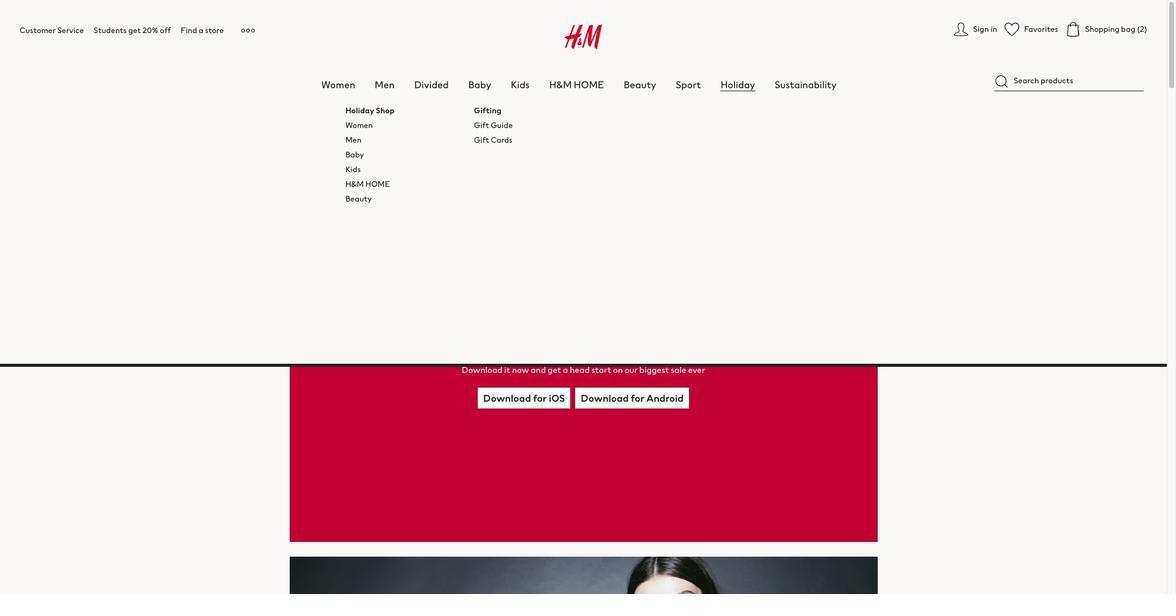 Task type: locate. For each thing, give the bounding box(es) containing it.
1 vertical spatial men
[[346, 134, 362, 146]]

0 vertical spatial beauty
[[624, 77, 656, 92]]

h&m home link down h&m image
[[549, 77, 604, 92]]

kids up guide
[[511, 77, 530, 92]]

h&m home
[[549, 77, 604, 92]]

0 horizontal spatial men
[[346, 134, 362, 146]]

0 vertical spatial kids
[[511, 77, 530, 92]]

header.primary.navigation element
[[0, 10, 1176, 367]]

0 vertical spatial home
[[574, 77, 604, 92]]

home down h&m image
[[574, 77, 604, 92]]

1 horizontal spatial for
[[631, 391, 645, 406]]

1 horizontal spatial h&m
[[549, 77, 572, 92]]

a right find
[[199, 25, 203, 36]]

0 horizontal spatial baby
[[346, 149, 364, 161]]

over
[[397, 119, 413, 131]]

1 horizontal spatial kids link
[[511, 77, 530, 92]]

1 horizontal spatial men
[[375, 77, 395, 92]]

0 horizontal spatial kids
[[346, 164, 361, 175]]

women link
[[322, 77, 355, 92], [346, 120, 373, 131]]

1 vertical spatial gift
[[474, 134, 489, 146]]

download down it
[[483, 391, 531, 406]]

beauty link
[[624, 77, 656, 92], [346, 193, 372, 205]]

for left ios
[[533, 391, 547, 406]]

on
[[613, 364, 623, 376]]

0 horizontal spatial h&m
[[346, 178, 364, 190]]

gifting
[[474, 105, 502, 116]]

1 horizontal spatial men link
[[375, 77, 395, 92]]

gift down "gift guide" link
[[474, 134, 489, 146]]

men link
[[375, 77, 395, 92], [346, 134, 362, 146]]

customer
[[20, 25, 56, 36]]

for left android
[[631, 391, 645, 406]]

1 vertical spatial home
[[365, 178, 390, 190]]

gift cards link
[[474, 134, 513, 146]]

0 horizontal spatial home
[[365, 178, 390, 190]]

$40
[[415, 119, 429, 131]]

2 for from the left
[[631, 391, 645, 406]]

baby down free
[[346, 149, 364, 161]]

students get 20% off
[[94, 25, 171, 36]]

find a store
[[181, 25, 224, 36]]

women inside holiday shop women men baby kids h&m home beauty
[[346, 120, 373, 131]]

Search products search field
[[994, 71, 1144, 91]]

0 vertical spatial a
[[199, 25, 203, 36]]

a
[[199, 25, 203, 36], [563, 364, 568, 376]]

baby up gifting in the top of the page
[[468, 77, 491, 92]]

1 vertical spatial women
[[346, 120, 373, 131]]

home down shipping
[[365, 178, 390, 190]]

0 horizontal spatial beauty link
[[346, 193, 372, 205]]

beauty inside holiday shop women men baby kids h&m home beauty
[[346, 193, 372, 205]]

women link for divided
[[322, 77, 355, 92]]

get
[[128, 25, 141, 36], [548, 364, 561, 376]]

shipping
[[364, 119, 395, 131]]

men link down free
[[346, 134, 362, 146]]

1 horizontal spatial get
[[548, 364, 561, 376]]

home inside holiday shop women men baby kids h&m home beauty
[[365, 178, 390, 190]]

1 vertical spatial kids link
[[346, 164, 361, 175]]

h&m inside holiday shop women men baby kids h&m home beauty
[[346, 178, 364, 190]]

1 horizontal spatial a
[[563, 364, 568, 376]]

1 vertical spatial women link
[[346, 120, 373, 131]]

baby
[[468, 77, 491, 92], [346, 149, 364, 161]]

now
[[512, 364, 529, 376]]

h&m down free
[[346, 178, 364, 190]]

students
[[94, 25, 127, 36]]

men down free
[[346, 134, 362, 146]]

home
[[574, 77, 604, 92], [365, 178, 390, 190]]

shopping
[[1085, 23, 1120, 35]]

1 vertical spatial h&m home link
[[346, 178, 390, 190]]

download left it
[[462, 364, 503, 376]]

1 horizontal spatial holiday
[[721, 77, 755, 92]]

0 horizontal spatial get
[[128, 25, 141, 36]]

1 vertical spatial men link
[[346, 134, 362, 146]]

gift down gifting in the top of the page
[[474, 120, 489, 131]]

h&m home link
[[549, 77, 604, 92], [346, 178, 390, 190]]

off
[[160, 25, 171, 36]]

kids
[[511, 77, 530, 92], [346, 164, 361, 175]]

students get 20% off link
[[94, 25, 171, 36]]

sport
[[676, 77, 701, 92]]

h&m
[[549, 77, 572, 92], [346, 178, 364, 190]]

bag
[[1121, 23, 1136, 35]]

1 horizontal spatial baby
[[468, 77, 491, 92]]

download
[[462, 364, 503, 376], [483, 391, 531, 406], [581, 391, 629, 406]]

download for download it now and get a head start on our biggest sale ever
[[462, 364, 503, 376]]

0 vertical spatial holiday
[[721, 77, 755, 92]]

men up shop
[[375, 77, 395, 92]]

gifting gift guide gift cards
[[474, 105, 513, 146]]

women link for baby
[[346, 120, 373, 131]]

campaign image image
[[290, 557, 878, 594]]

get inside header.primary.navigation element
[[128, 25, 141, 36]]

kids link
[[511, 77, 530, 92], [346, 164, 361, 175]]

kids link up guide
[[511, 77, 530, 92]]

holiday inside holiday shop women men baby kids h&m home beauty
[[346, 105, 374, 116]]

0 horizontal spatial baby link
[[346, 149, 364, 161]]

0 vertical spatial gift
[[474, 120, 489, 131]]

sport link
[[676, 77, 701, 92]]

gift
[[474, 120, 489, 131], [474, 134, 489, 146]]

0 vertical spatial beauty link
[[624, 77, 656, 92]]

0 vertical spatial men link
[[375, 77, 395, 92]]

free shipping over $40 link
[[346, 119, 429, 131]]

men link for divided
[[375, 77, 395, 92]]

sustainability
[[775, 77, 837, 92]]

kids link down free
[[346, 164, 361, 175]]

download down start
[[581, 391, 629, 406]]

download for ios
[[483, 391, 565, 406]]

a left 'head'
[[563, 364, 568, 376]]

0 horizontal spatial men link
[[346, 134, 362, 146]]

women
[[322, 77, 355, 92], [346, 120, 373, 131]]

0 vertical spatial women link
[[322, 77, 355, 92]]

0 horizontal spatial for
[[533, 391, 547, 406]]

baby link down free
[[346, 149, 364, 161]]

h&m home link down shipping
[[346, 178, 390, 190]]

holiday
[[721, 77, 755, 92], [346, 105, 374, 116]]

for for android
[[631, 391, 645, 406]]

men
[[375, 77, 395, 92], [346, 134, 362, 146]]

0 horizontal spatial a
[[199, 25, 203, 36]]

1 horizontal spatial beauty
[[624, 77, 656, 92]]

men link for baby
[[346, 134, 362, 146]]

h&m down h&m image
[[549, 77, 572, 92]]

1 vertical spatial beauty
[[346, 193, 372, 205]]

for
[[533, 391, 547, 406], [631, 391, 645, 406]]

kids down free
[[346, 164, 361, 175]]

1 for from the left
[[533, 391, 547, 406]]

beauty
[[624, 77, 656, 92], [346, 193, 372, 205]]

ios
[[549, 391, 565, 406]]

men link up shop
[[375, 77, 395, 92]]

baby link up gifting in the top of the page
[[468, 77, 491, 92]]

baby link
[[468, 77, 491, 92], [346, 149, 364, 161]]

find
[[181, 25, 197, 36]]

(2)
[[1137, 23, 1148, 35]]

0 horizontal spatial kids link
[[346, 164, 361, 175]]

0 vertical spatial get
[[128, 25, 141, 36]]

0 vertical spatial baby
[[468, 77, 491, 92]]

0 vertical spatial h&m home link
[[549, 77, 604, 92]]

holiday up free
[[346, 105, 374, 116]]

holiday right sport
[[721, 77, 755, 92]]

gift guide link
[[474, 120, 513, 131]]

1 vertical spatial kids
[[346, 164, 361, 175]]

1 vertical spatial baby
[[346, 149, 364, 161]]

get left 20%
[[128, 25, 141, 36]]

1 vertical spatial h&m
[[346, 178, 364, 190]]

0 horizontal spatial holiday
[[346, 105, 374, 116]]

1 horizontal spatial beauty link
[[624, 77, 656, 92]]

1 vertical spatial holiday
[[346, 105, 374, 116]]

get right and
[[548, 364, 561, 376]]

1 horizontal spatial kids
[[511, 77, 530, 92]]

0 horizontal spatial beauty
[[346, 193, 372, 205]]

0 vertical spatial baby link
[[468, 77, 491, 92]]



Task type: describe. For each thing, give the bounding box(es) containing it.
0 vertical spatial kids link
[[511, 77, 530, 92]]

sustainability link
[[775, 77, 837, 92]]

guide
[[491, 120, 513, 131]]

sign
[[973, 23, 989, 35]]

0 vertical spatial women
[[322, 77, 355, 92]]

men inside holiday shop women men baby kids h&m home beauty
[[346, 134, 362, 146]]

customer service
[[20, 25, 84, 36]]

sign in button
[[954, 22, 997, 37]]

divided
[[414, 77, 449, 92]]

1 horizontal spatial baby link
[[468, 77, 491, 92]]

download for android link
[[576, 388, 689, 409]]

2 gift from the top
[[474, 134, 489, 146]]

0 vertical spatial h&m
[[549, 77, 572, 92]]

holiday for holiday shop women men baby kids h&m home beauty
[[346, 105, 374, 116]]

start
[[592, 364, 611, 376]]

holiday shop women men baby kids h&m home beauty
[[346, 105, 395, 205]]

and
[[531, 364, 546, 376]]

download for download for android
[[581, 391, 629, 406]]

shopping bag (2) link
[[1066, 22, 1148, 37]]

sale
[[671, 364, 687, 376]]

h&m image
[[565, 25, 602, 49]]

for for ios
[[533, 391, 547, 406]]

1 vertical spatial baby link
[[346, 149, 364, 161]]

it
[[504, 364, 510, 376]]

1 vertical spatial a
[[563, 364, 568, 376]]

download for download for ios
[[483, 391, 531, 406]]

1 vertical spatial get
[[548, 364, 561, 376]]

20%
[[143, 25, 158, 36]]

download for android
[[581, 391, 684, 406]]

customer service link
[[20, 25, 84, 36]]

0 horizontal spatial h&m home link
[[346, 178, 390, 190]]

free
[[346, 119, 362, 131]]

ever
[[688, 364, 705, 376]]

in
[[991, 23, 997, 35]]

cards
[[491, 134, 513, 146]]

shopping bag (2)
[[1085, 23, 1148, 35]]

shop
[[376, 105, 395, 116]]

baby inside holiday shop women men baby kids h&m home beauty
[[346, 149, 364, 161]]

free shipping over $40
[[346, 119, 429, 131]]

holiday for holiday
[[721, 77, 755, 92]]

biggest
[[640, 364, 669, 376]]

favorites link
[[1005, 22, 1059, 37]]

store
[[205, 25, 224, 36]]

android
[[647, 391, 684, 406]]

service
[[57, 25, 84, 36]]

our
[[625, 364, 638, 376]]

1 gift from the top
[[474, 120, 489, 131]]

divided link
[[414, 77, 449, 92]]

favorites
[[1024, 23, 1059, 35]]

0 vertical spatial men
[[375, 77, 395, 92]]

head
[[570, 364, 590, 376]]

sign in
[[973, 23, 997, 35]]

download for ios link
[[478, 388, 571, 409]]

download it now and get a head start on our biggest sale ever
[[462, 364, 705, 376]]

1 horizontal spatial home
[[574, 77, 604, 92]]

kids inside holiday shop women men baby kids h&m home beauty
[[346, 164, 361, 175]]

find a store link
[[181, 25, 224, 36]]

1 vertical spatial beauty link
[[346, 193, 372, 205]]

holiday link
[[721, 77, 755, 92]]

1 horizontal spatial h&m home link
[[549, 77, 604, 92]]



Task type: vqa. For each thing, say whether or not it's contained in the screenshot.
Search products search box
yes



